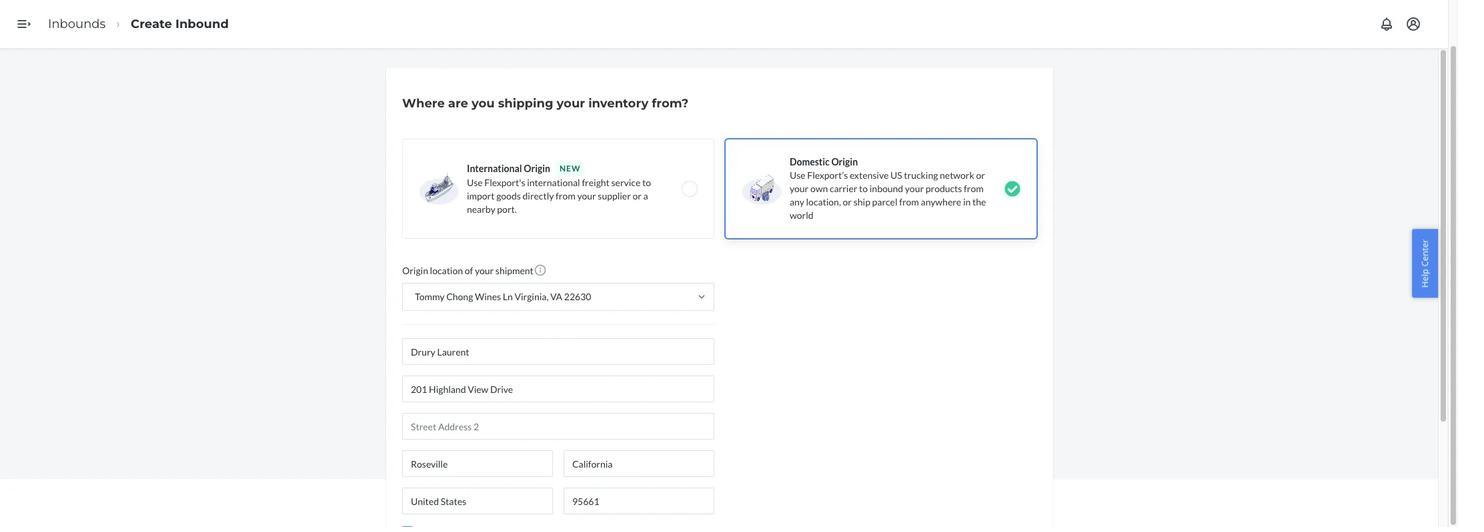 Task type: vqa. For each thing, say whether or not it's contained in the screenshot.
anywhere
yes



Task type: locate. For each thing, give the bounding box(es) containing it.
your inside use flexport's international freight service to import goods directly from your supplier or a nearby port.
[[577, 190, 596, 202]]

origin up tommy
[[402, 265, 428, 276]]

use inside domestic origin use flexport's extensive us trucking network or your own carrier to inbound your products from any location, or ship parcel from anywhere in the world
[[790, 169, 806, 181]]

help
[[1420, 269, 1432, 288]]

extensive
[[850, 169, 889, 181]]

2 horizontal spatial from
[[964, 183, 984, 194]]

goods
[[497, 190, 521, 202]]

origin up flexport's
[[832, 156, 858, 167]]

create inbound
[[131, 16, 229, 31]]

inbounds link
[[48, 16, 106, 31]]

help center
[[1420, 239, 1432, 288]]

location,
[[806, 196, 841, 208]]

tommy chong wines ln virginia, va 22630
[[415, 291, 592, 302]]

1 horizontal spatial use
[[790, 169, 806, 181]]

your up the any
[[790, 183, 809, 194]]

1 horizontal spatial to
[[860, 183, 868, 194]]

inventory
[[589, 96, 649, 111]]

open notifications image
[[1379, 16, 1395, 32]]

or left a
[[633, 190, 642, 202]]

from up "the"
[[964, 183, 984, 194]]

to up ship
[[860, 183, 868, 194]]

origin up the international
[[524, 163, 550, 174]]

to
[[643, 177, 651, 188], [860, 183, 868, 194]]

1 horizontal spatial origin
[[524, 163, 550, 174]]

ln
[[503, 291, 513, 302]]

from
[[964, 183, 984, 194], [556, 190, 576, 202], [900, 196, 919, 208]]

or
[[977, 169, 986, 181], [633, 190, 642, 202], [843, 196, 852, 208]]

breadcrumbs navigation
[[37, 4, 240, 44]]

0 horizontal spatial or
[[633, 190, 642, 202]]

0 horizontal spatial from
[[556, 190, 576, 202]]

from right "parcel"
[[900, 196, 919, 208]]

international
[[467, 163, 522, 174]]

or right network
[[977, 169, 986, 181]]

create
[[131, 16, 172, 31]]

or down carrier
[[843, 196, 852, 208]]

to up a
[[643, 177, 651, 188]]

supplier
[[598, 190, 631, 202]]

use
[[790, 169, 806, 181], [467, 177, 483, 188]]

virginia,
[[515, 291, 549, 302]]

any
[[790, 196, 805, 208]]

where
[[402, 96, 445, 111]]

0 horizontal spatial use
[[467, 177, 483, 188]]

international
[[527, 177, 580, 188]]

origin
[[832, 156, 858, 167], [524, 163, 550, 174], [402, 265, 428, 276]]

chong
[[447, 291, 473, 302]]

your down freight
[[577, 190, 596, 202]]

or inside use flexport's international freight service to import goods directly from your supplier or a nearby port.
[[633, 190, 642, 202]]

domestic origin use flexport's extensive us trucking network or your own carrier to inbound your products from any location, or ship parcel from anywhere in the world
[[790, 156, 986, 221]]

open account menu image
[[1406, 16, 1422, 32]]

where are you shipping your inventory from?
[[402, 96, 689, 111]]

shipment
[[496, 265, 534, 276]]

directly
[[523, 190, 554, 202]]

22630
[[564, 291, 592, 302]]

2 horizontal spatial origin
[[832, 156, 858, 167]]

Street Address text field
[[402, 376, 715, 402]]

origin inside domestic origin use flexport's extensive us trucking network or your own carrier to inbound your products from any location, or ship parcel from anywhere in the world
[[832, 156, 858, 167]]

your right of
[[475, 265, 494, 276]]

your
[[557, 96, 585, 111], [790, 183, 809, 194], [905, 183, 924, 194], [577, 190, 596, 202], [475, 265, 494, 276]]

from down the international
[[556, 190, 576, 202]]

to inside use flexport's international freight service to import goods directly from your supplier or a nearby port.
[[643, 177, 651, 188]]

2 horizontal spatial or
[[977, 169, 986, 181]]

use up import
[[467, 177, 483, 188]]

inbound
[[176, 16, 229, 31]]

are
[[448, 96, 468, 111]]

use down the domestic
[[790, 169, 806, 181]]

0 horizontal spatial to
[[643, 177, 651, 188]]



Task type: describe. For each thing, give the bounding box(es) containing it.
import
[[467, 190, 495, 202]]

va
[[551, 291, 563, 302]]

you
[[472, 96, 495, 111]]

ZIP Code text field
[[564, 488, 715, 514]]

origin location of your shipment
[[402, 265, 534, 276]]

Street Address 2 text field
[[402, 413, 715, 440]]

1 horizontal spatial or
[[843, 196, 852, 208]]

State text field
[[564, 450, 715, 477]]

products
[[926, 183, 962, 194]]

network
[[940, 169, 975, 181]]

flexport's
[[485, 177, 525, 188]]

inbounds
[[48, 16, 106, 31]]

the
[[973, 196, 986, 208]]

shipping
[[498, 96, 554, 111]]

carrier
[[830, 183, 858, 194]]

wines
[[475, 291, 501, 302]]

own
[[811, 183, 828, 194]]

to inside domestic origin use flexport's extensive us trucking network or your own carrier to inbound your products from any location, or ship parcel from anywhere in the world
[[860, 183, 868, 194]]

trucking
[[904, 169, 938, 181]]

parcel
[[873, 196, 898, 208]]

flexport's
[[808, 169, 848, 181]]

Country text field
[[402, 488, 553, 514]]

your right "shipping" at the left of page
[[557, 96, 585, 111]]

nearby
[[467, 204, 496, 215]]

in
[[964, 196, 971, 208]]

check circle image
[[1005, 181, 1021, 197]]

anywhere
[[921, 196, 962, 208]]

from?
[[652, 96, 689, 111]]

use flexport's international freight service to import goods directly from your supplier or a nearby port.
[[467, 177, 651, 215]]

international origin
[[467, 163, 550, 174]]

center
[[1420, 239, 1432, 267]]

location
[[430, 265, 463, 276]]

world
[[790, 210, 814, 221]]

origin for international
[[524, 163, 550, 174]]

inbound
[[870, 183, 904, 194]]

First & Last Name text field
[[402, 338, 715, 365]]

use inside use flexport's international freight service to import goods directly from your supplier or a nearby port.
[[467, 177, 483, 188]]

0 horizontal spatial origin
[[402, 265, 428, 276]]

of
[[465, 265, 473, 276]]

domestic
[[790, 156, 830, 167]]

origin for domestic
[[832, 156, 858, 167]]

tommy
[[415, 291, 445, 302]]

a
[[644, 190, 648, 202]]

create inbound link
[[131, 16, 229, 31]]

1 horizontal spatial from
[[900, 196, 919, 208]]

port.
[[497, 204, 517, 215]]

help center button
[[1413, 229, 1439, 298]]

service
[[612, 177, 641, 188]]

your down "trucking"
[[905, 183, 924, 194]]

open navigation image
[[16, 16, 32, 32]]

ship
[[854, 196, 871, 208]]

from inside use flexport's international freight service to import goods directly from your supplier or a nearby port.
[[556, 190, 576, 202]]

freight
[[582, 177, 610, 188]]

new
[[560, 163, 581, 173]]

us
[[891, 169, 903, 181]]

City text field
[[402, 450, 553, 477]]



